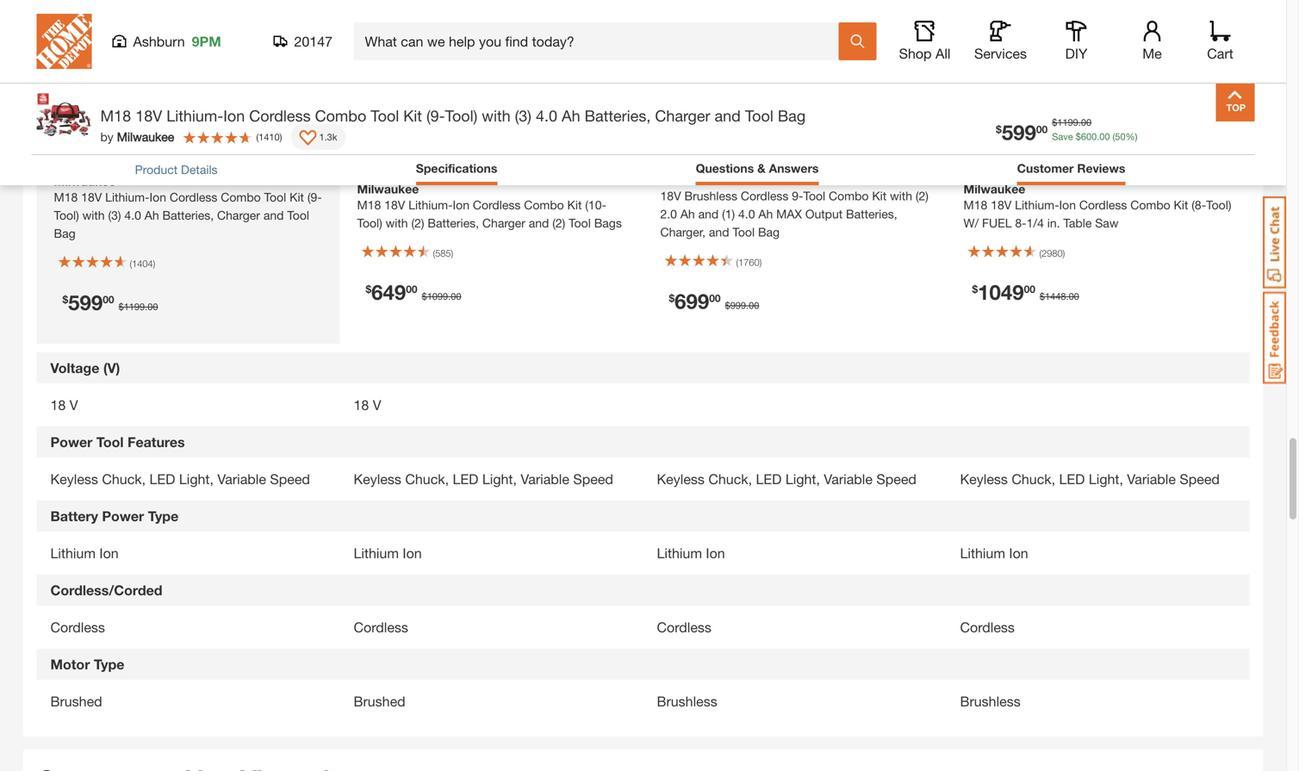 Task type: describe. For each thing, give the bounding box(es) containing it.
4 keyless chuck, led light, variable speed from the left
[[961, 471, 1220, 487]]

details
[[181, 162, 218, 177]]

battery power type
[[50, 508, 179, 525]]

00 left 999
[[710, 292, 721, 304]]

2 18 v from the left
[[354, 397, 381, 413]]

1 lithium ion from the left
[[50, 545, 119, 562]]

3 keyless from the left
[[657, 471, 705, 487]]

50
[[1116, 131, 1126, 142]]

1 18 v from the left
[[50, 397, 78, 413]]

2 speed from the left
[[574, 471, 614, 487]]

0 vertical spatial charger
[[655, 106, 711, 125]]

599 for $ 599 00 $ 1199 . 00
[[68, 290, 103, 315]]

tool up "questions & answers"
[[745, 106, 774, 125]]

lithium- for 1049
[[1015, 198, 1060, 212]]

ridgid 18v brushless cordless 9-tool combo kit with (2) 2.0 ah and (1) 4.0 ah max output batteries, charger, and tool bag
[[661, 173, 929, 239]]

combo up 1.3k
[[315, 106, 367, 125]]

motor
[[50, 656, 90, 673]]

ashburn 9pm
[[133, 33, 221, 50]]

m18 18v lithium-ion cordless combo tool kit (9-tool) with (3) 4.0 ah batteries, charger and tool bag
[[100, 106, 806, 125]]

(v)
[[103, 360, 120, 376]]

8-
[[1016, 216, 1027, 230]]

3 lithium ion from the left
[[657, 545, 725, 562]]

milwaukee m18 18v lithium-ion cordless combo kit (8-tool) w/ fuel 8-1/4 in. table saw
[[964, 182, 1232, 230]]

tool up 'output'
[[804, 189, 826, 203]]

answers
[[769, 161, 819, 175]]

$ right 1049 on the top right of the page
[[1040, 291, 1046, 302]]

bags
[[594, 216, 622, 230]]

( inside $ 599 00 $ 1199 . 00 save $ 600 . 00 ( 50 %)
[[1113, 131, 1116, 142]]

fuel
[[983, 216, 1012, 230]]

2 light, from the left
[[483, 471, 517, 487]]

by milwaukee
[[100, 130, 174, 144]]

combo for 649
[[524, 198, 564, 212]]

4 lithium from the left
[[961, 545, 1006, 562]]

shop all button
[[898, 21, 953, 62]]

max
[[777, 207, 802, 221]]

$ 599 00 $ 1199 . 00 save $ 600 . 00 ( 50 %)
[[997, 117, 1138, 144]]

m18 18v lithium-ion cordless combo kit (8-tool) w/ fuel 8-1/4 in. table saw image
[[955, 0, 1242, 165]]

%)
[[1126, 131, 1138, 142]]

0 vertical spatial bag
[[778, 106, 806, 125]]

2 v from the left
[[373, 397, 381, 413]]

cart
[[1208, 45, 1234, 62]]

$ left 1099
[[366, 283, 372, 295]]

18v inside milwaukee m18 18v lithium-ion cordless combo kit (8-tool) w/ fuel 8-1/4 in. table saw
[[991, 198, 1012, 212]]

3 keyless chuck, led light, variable speed from the left
[[657, 471, 917, 487]]

lithium- for 649
[[409, 198, 453, 212]]

. for $ 599 00 $ 1199 . 00
[[145, 301, 148, 313]]

charger,
[[661, 225, 706, 239]]

1 horizontal spatial ah
[[681, 207, 695, 221]]

0 horizontal spatial (2)
[[412, 216, 425, 230]]

customer
[[1018, 161, 1074, 175]]

questions
[[696, 161, 754, 175]]

( for 1049
[[1040, 248, 1042, 259]]

milwaukee for 1049
[[964, 182, 1026, 196]]

ashburn
[[133, 33, 185, 50]]

product image image
[[36, 91, 92, 147]]

( for 599
[[130, 258, 132, 269]]

motor type
[[50, 656, 124, 673]]

( 2980 )
[[1040, 248, 1066, 259]]

( 1410 )
[[256, 131, 282, 142]]

3 speed from the left
[[877, 471, 917, 487]]

1 chuck, from the left
[[102, 471, 146, 487]]

reviews
[[1078, 161, 1126, 175]]

3 chuck, from the left
[[709, 471, 753, 487]]

0 horizontal spatial milwaukee
[[117, 130, 174, 144]]

4 lithium ion from the left
[[961, 545, 1029, 562]]

( for 649
[[433, 248, 435, 259]]

2 chuck, from the left
[[405, 471, 449, 487]]

1448
[[1046, 291, 1067, 302]]

batteries, inside 'ridgid 18v brushless cordless 9-tool combo kit with (2) 2.0 ah and (1) 4.0 ah max output batteries, charger, and tool bag'
[[846, 207, 898, 221]]

999
[[731, 300, 746, 311]]

m18 for 649
[[357, 198, 381, 212]]

specifications
[[416, 161, 498, 175]]

20147 button
[[274, 33, 333, 50]]

power tool features
[[50, 434, 185, 450]]

18v inside the milwaukee m18 18v lithium-ion cordless combo kit (10- tool) with (2) batteries, charger and (2) tool bags
[[385, 198, 405, 212]]

1049
[[978, 280, 1024, 304]]

shop
[[899, 45, 932, 62]]

tool) for 649
[[357, 216, 383, 230]]

4 variable from the left
[[1128, 471, 1176, 487]]

1199 for $ 599 00 $ 1199 . 00 save $ 600 . 00 ( 50 %)
[[1058, 117, 1079, 128]]

questions & answers
[[696, 161, 819, 175]]

600
[[1082, 131, 1097, 142]]

3 led from the left
[[756, 471, 782, 487]]

diy button
[[1049, 21, 1105, 62]]

product
[[135, 162, 178, 177]]

2 18 from the left
[[354, 397, 369, 413]]

( 1404 )
[[130, 258, 155, 269]]

0 horizontal spatial ah
[[562, 106, 581, 125]]

saw
[[1096, 216, 1119, 230]]

output
[[806, 207, 843, 221]]

2 lithium ion from the left
[[354, 545, 422, 562]]

1 brushed from the left
[[50, 693, 102, 710]]

0 vertical spatial tool)
[[445, 106, 478, 125]]

$ right "699"
[[725, 300, 731, 311]]

kit for 649
[[568, 198, 582, 212]]

2 variable from the left
[[521, 471, 570, 487]]

1.3k button
[[291, 124, 346, 150]]

00 left save
[[1037, 123, 1048, 135]]

00 right 1099
[[451, 291, 462, 302]]

the home depot logo image
[[37, 14, 92, 69]]

voltage (v)
[[50, 360, 120, 376]]

$ left 999
[[669, 292, 675, 304]]

. for $ 599 00 $ 1199 . 00 save $ 600 . 00 ( 50 %)
[[1079, 117, 1082, 128]]

4.0 inside 'ridgid 18v brushless cordless 9-tool combo kit with (2) 2.0 ah and (1) 4.0 ah max output batteries, charger, and tool bag'
[[739, 207, 755, 221]]

(10-
[[586, 198, 607, 212]]

3 lithium from the left
[[657, 545, 702, 562]]

) for 599
[[153, 258, 155, 269]]

18v inside 'ridgid 18v brushless cordless 9-tool combo kit with (2) 2.0 ah and (1) 4.0 ah max output batteries, charger, and tool bag'
[[661, 189, 681, 203]]

. for $ 649 00 $ 1099 . 00
[[448, 291, 451, 302]]

4 light, from the left
[[1089, 471, 1124, 487]]

00 left 1099
[[406, 283, 418, 295]]

1 variable from the left
[[217, 471, 266, 487]]

2980
[[1042, 248, 1063, 259]]

2 brushed from the left
[[354, 693, 406, 710]]

$ left save
[[997, 123, 1002, 135]]

1/4
[[1027, 216, 1045, 230]]

tool down (1) at the right top
[[733, 225, 755, 239]]

4 chuck, from the left
[[1012, 471, 1056, 487]]

What can we help you find today? search field
[[365, 23, 838, 59]]

( for 699
[[737, 257, 739, 268]]

(3)
[[515, 106, 532, 125]]

cordless/corded
[[50, 582, 163, 599]]

1 light, from the left
[[179, 471, 214, 487]]

me button
[[1125, 21, 1180, 62]]

(8-
[[1192, 198, 1207, 212]]

product details
[[135, 162, 218, 177]]

1404
[[132, 258, 153, 269]]

1199 for $ 599 00 $ 1199 . 00
[[124, 301, 145, 313]]

m18 for 1049
[[964, 198, 988, 212]]

9-
[[792, 189, 804, 203]]

1 horizontal spatial (2)
[[553, 216, 566, 230]]

. for $ 1049 00 $ 1448 . 00
[[1067, 291, 1069, 302]]

diy
[[1066, 45, 1088, 62]]

0 horizontal spatial m18
[[100, 106, 131, 125]]

services button
[[974, 21, 1029, 62]]

table
[[1064, 216, 1092, 230]]

tool inside the milwaukee m18 18v lithium-ion cordless combo kit (10- tool) with (2) batteries, charger and (2) tool bags
[[569, 216, 591, 230]]

) for 649
[[451, 248, 454, 259]]



Task type: locate. For each thing, give the bounding box(es) containing it.
585
[[435, 248, 451, 259]]

kit inside the milwaukee m18 18v lithium-ion cordless combo kit (10- tool) with (2) batteries, charger and (2) tool bags
[[568, 198, 582, 212]]

(
[[1113, 131, 1116, 142], [256, 131, 259, 142], [433, 248, 435, 259], [1040, 248, 1042, 259], [737, 257, 739, 268], [130, 258, 132, 269]]

tool
[[371, 106, 399, 125], [745, 106, 774, 125], [804, 189, 826, 203], [569, 216, 591, 230], [733, 225, 755, 239], [96, 434, 124, 450]]

2 led from the left
[[453, 471, 479, 487]]

charger inside the milwaukee m18 18v lithium-ion cordless combo kit (10- tool) with (2) batteries, charger and (2) tool bags
[[483, 216, 526, 230]]

product details button
[[135, 161, 218, 179], [135, 161, 218, 179]]

1 horizontal spatial type
[[148, 508, 179, 525]]

( left %)
[[1113, 131, 1116, 142]]

599 up voltage (v)
[[68, 290, 103, 315]]

1099
[[427, 291, 448, 302]]

cordless inside milwaukee m18 18v lithium-ion cordless combo kit (8-tool) w/ fuel 8-1/4 in. table saw
[[1080, 198, 1128, 212]]

2 horizontal spatial m18
[[964, 198, 988, 212]]

.
[[1079, 117, 1082, 128], [1097, 131, 1100, 142], [448, 291, 451, 302], [1067, 291, 1069, 302], [746, 300, 749, 311], [145, 301, 148, 313]]

$
[[1053, 117, 1058, 128], [997, 123, 1002, 135], [1076, 131, 1082, 142], [366, 283, 372, 295], [973, 283, 978, 295], [422, 291, 427, 302], [1040, 291, 1046, 302], [669, 292, 675, 304], [62, 294, 68, 306], [725, 300, 731, 311], [119, 301, 124, 313]]

1 led from the left
[[150, 471, 175, 487]]

1 horizontal spatial milwaukee
[[357, 182, 419, 196]]

0 horizontal spatial type
[[94, 656, 124, 673]]

1 vertical spatial charger
[[483, 216, 526, 230]]

tool down (10- at the top of the page
[[569, 216, 591, 230]]

0 horizontal spatial 18 v
[[50, 397, 78, 413]]

&
[[758, 161, 766, 175]]

charger up ridgid
[[655, 106, 711, 125]]

$ right save
[[1076, 131, 1082, 142]]

kit inside 'ridgid 18v brushless cordless 9-tool combo kit with (2) 2.0 ah and (1) 4.0 ah max output batteries, charger, and tool bag'
[[873, 189, 887, 203]]

( 585 )
[[433, 248, 454, 259]]

kit for 1049
[[1174, 198, 1189, 212]]

. inside $ 599 00 $ 1199 . 00
[[145, 301, 148, 313]]

charger down the specifications
[[483, 216, 526, 230]]

milwaukee m18 18v lithium-ion cordless combo kit (10- tool) with (2) batteries, charger and (2) tool bags
[[357, 182, 622, 230]]

)
[[280, 131, 282, 142], [451, 248, 454, 259], [1063, 248, 1066, 259], [760, 257, 762, 268], [153, 258, 155, 269]]

ah left max
[[759, 207, 773, 221]]

bag
[[778, 106, 806, 125], [758, 225, 780, 239]]

led
[[150, 471, 175, 487], [453, 471, 479, 487], [756, 471, 782, 487], [1060, 471, 1086, 487]]

) for 1049
[[1063, 248, 1066, 259]]

4 speed from the left
[[1180, 471, 1220, 487]]

$ up voltage
[[62, 294, 68, 306]]

cart link
[[1202, 21, 1240, 62]]

kit left the (8- at top
[[1174, 198, 1189, 212]]

3 light, from the left
[[786, 471, 820, 487]]

. for $ 699 00 $ 999 . 00
[[746, 300, 749, 311]]

and up questions
[[715, 106, 741, 125]]

. inside the $ 649 00 $ 1099 . 00
[[448, 291, 451, 302]]

tool) up 649
[[357, 216, 383, 230]]

combo left the (8- at top
[[1131, 198, 1171, 212]]

lithium- up "details"
[[167, 106, 223, 125]]

1 vertical spatial with
[[890, 189, 913, 203]]

0 vertical spatial 4.0
[[536, 106, 558, 125]]

1 vertical spatial type
[[94, 656, 124, 673]]

0 vertical spatial type
[[148, 508, 179, 525]]

chuck,
[[102, 471, 146, 487], [405, 471, 449, 487], [709, 471, 753, 487], [1012, 471, 1056, 487]]

2 horizontal spatial ah
[[759, 207, 773, 221]]

cordless inside 'ridgid 18v brushless cordless 9-tool combo kit with (2) 2.0 ah and (1) 4.0 ah max output batteries, charger, and tool bag'
[[741, 189, 789, 203]]

4.0 right (3)
[[536, 106, 558, 125]]

00 down ( 1404 ) in the top left of the page
[[148, 301, 158, 313]]

kit right 9-
[[873, 189, 887, 203]]

1199 down ( 1404 ) in the top left of the page
[[124, 301, 145, 313]]

0 horizontal spatial brushed
[[50, 693, 102, 710]]

all
[[936, 45, 951, 62]]

1 vertical spatial 4.0
[[739, 207, 755, 221]]

milwaukee for 649
[[357, 182, 419, 196]]

0 horizontal spatial batteries,
[[428, 216, 479, 230]]

1 horizontal spatial 4.0
[[739, 207, 755, 221]]

batteries, inside the milwaukee m18 18v lithium-ion cordless combo kit (10- tool) with (2) batteries, charger and (2) tool bags
[[428, 216, 479, 230]]

combo inside milwaukee m18 18v lithium-ion cordless combo kit (8-tool) w/ fuel 8-1/4 in. table saw
[[1131, 198, 1171, 212]]

1 horizontal spatial charger
[[655, 106, 711, 125]]

with for (10-
[[386, 216, 408, 230]]

with for (9-
[[482, 106, 511, 125]]

bag down max
[[758, 225, 780, 239]]

kit for 699
[[873, 189, 887, 203]]

1.3k
[[319, 131, 337, 142]]

lithium- up 1/4
[[1015, 198, 1060, 212]]

1 horizontal spatial lithium-
[[409, 198, 453, 212]]

$ down the w/
[[973, 283, 978, 295]]

with inside 'ridgid 18v brushless cordless 9-tool combo kit with (2) 2.0 ah and (1) 4.0 ah max output batteries, charger, and tool bag'
[[890, 189, 913, 203]]

milwaukee inside the milwaukee m18 18v lithium-ion cordless combo kit (10- tool) with (2) batteries, charger and (2) tool bags
[[357, 182, 419, 196]]

1199 up save
[[1058, 117, 1079, 128]]

lithium- inside milwaukee m18 18v lithium-ion cordless combo kit (8-tool) w/ fuel 8-1/4 in. table saw
[[1015, 198, 1060, 212]]

customer reviews
[[1018, 161, 1126, 175]]

$ up (v)
[[119, 301, 124, 313]]

0 horizontal spatial lithium-
[[167, 106, 223, 125]]

$ 699 00 $ 999 . 00
[[669, 289, 760, 313]]

lithium- down the specifications
[[409, 198, 453, 212]]

w/
[[964, 216, 979, 230]]

699
[[675, 289, 710, 313]]

charger
[[655, 106, 711, 125], [483, 216, 526, 230]]

top button
[[1217, 83, 1255, 122]]

ion inside the milwaukee m18 18v lithium-ion cordless combo kit (10- tool) with (2) batteries, charger and (2) tool bags
[[453, 198, 470, 212]]

3 variable from the left
[[824, 471, 873, 487]]

2 horizontal spatial milwaukee
[[964, 182, 1026, 196]]

1 horizontal spatial m18
[[357, 198, 381, 212]]

and down (1) at the right top
[[709, 225, 730, 239]]

combo up 'output'
[[829, 189, 869, 203]]

1 horizontal spatial batteries,
[[585, 106, 651, 125]]

18v
[[135, 106, 162, 125], [661, 189, 681, 203], [385, 198, 405, 212], [991, 198, 1012, 212]]

variable
[[217, 471, 266, 487], [521, 471, 570, 487], [824, 471, 873, 487], [1128, 471, 1176, 487]]

18 v
[[50, 397, 78, 413], [354, 397, 381, 413]]

649
[[372, 280, 406, 304]]

00 right 999
[[749, 300, 760, 311]]

2 horizontal spatial lithium-
[[1015, 198, 1060, 212]]

and left (1) at the right top
[[699, 207, 719, 221]]

0 vertical spatial power
[[50, 434, 93, 450]]

. down ( 1760 )
[[746, 300, 749, 311]]

2 vertical spatial with
[[386, 216, 408, 230]]

2 vertical spatial tool)
[[357, 216, 383, 230]]

tool) up the specifications
[[445, 106, 478, 125]]

combo left (10- at the top of the page
[[524, 198, 564, 212]]

18v brushless cordless 9-tool combo kit with (2) 2.0 ah and (1) 4.0 ah max output batteries, charger, and tool bag image
[[652, 0, 938, 156]]

speed
[[270, 471, 310, 487], [574, 471, 614, 487], [877, 471, 917, 487], [1180, 471, 1220, 487]]

0 vertical spatial with
[[482, 106, 511, 125]]

kit
[[404, 106, 422, 125], [873, 189, 887, 203], [568, 198, 582, 212], [1174, 198, 1189, 212]]

1 horizontal spatial tool)
[[445, 106, 478, 125]]

tool) for 1049
[[1207, 198, 1232, 212]]

type
[[148, 508, 179, 525], [94, 656, 124, 673]]

and left bags
[[529, 216, 549, 230]]

feedback link image
[[1264, 291, 1287, 384]]

tool) left the live chat image
[[1207, 198, 1232, 212]]

power right the battery
[[102, 508, 144, 525]]

keyless chuck, led light, variable speed
[[50, 471, 310, 487], [354, 471, 614, 487], [657, 471, 917, 487], [961, 471, 1220, 487]]

0 vertical spatial 1199
[[1058, 117, 1079, 128]]

0 horizontal spatial 4.0
[[536, 106, 558, 125]]

4 led from the left
[[1060, 471, 1086, 487]]

0 horizontal spatial with
[[386, 216, 408, 230]]

bag inside 'ridgid 18v brushless cordless 9-tool combo kit with (2) 2.0 ah and (1) 4.0 ah max output batteries, charger, and tool bag'
[[758, 225, 780, 239]]

live chat image
[[1264, 197, 1287, 289]]

0 horizontal spatial 1199
[[124, 301, 145, 313]]

00 up 600 on the right of the page
[[1082, 117, 1092, 128]]

( up 1099
[[433, 248, 435, 259]]

save
[[1053, 131, 1074, 142]]

cordless
[[249, 106, 311, 125], [741, 189, 789, 203], [473, 198, 521, 212], [1080, 198, 1128, 212], [50, 619, 105, 636], [354, 619, 408, 636], [657, 619, 712, 636], [961, 619, 1015, 636]]

0 horizontal spatial 18
[[50, 397, 66, 413]]

me
[[1143, 45, 1163, 62]]

ah right (3)
[[562, 106, 581, 125]]

599 left save
[[1002, 120, 1037, 144]]

( up 999
[[737, 257, 739, 268]]

type down features
[[148, 508, 179, 525]]

battery
[[50, 508, 98, 525]]

1199 inside $ 599 00 $ 1199 . 00
[[124, 301, 145, 313]]

1 speed from the left
[[270, 471, 310, 487]]

1 vertical spatial tool)
[[1207, 198, 1232, 212]]

1 horizontal spatial with
[[482, 106, 511, 125]]

tool) inside milwaukee m18 18v lithium-ion cordless combo kit (8-tool) w/ fuel 8-1/4 in. table saw
[[1207, 198, 1232, 212]]

(2) inside 'ridgid 18v brushless cordless 9-tool combo kit with (2) 2.0 ah and (1) 4.0 ah max output batteries, charger, and tool bag'
[[916, 189, 929, 203]]

1 horizontal spatial 1199
[[1058, 117, 1079, 128]]

18
[[50, 397, 66, 413], [354, 397, 369, 413]]

1 horizontal spatial 18 v
[[354, 397, 381, 413]]

milwaukee up product
[[117, 130, 174, 144]]

. inside the $ 1049 00 $ 1448 . 00
[[1067, 291, 1069, 302]]

m18
[[100, 106, 131, 125], [357, 198, 381, 212], [964, 198, 988, 212]]

milwaukee
[[117, 130, 174, 144], [357, 182, 419, 196], [964, 182, 1026, 196]]

kit left (10- at the top of the page
[[568, 198, 582, 212]]

cordless inside the milwaukee m18 18v lithium-ion cordless combo kit (10- tool) with (2) batteries, charger and (2) tool bags
[[473, 198, 521, 212]]

9pm
[[192, 33, 221, 50]]

ion
[[223, 106, 245, 125], [453, 198, 470, 212], [1060, 198, 1077, 212], [99, 545, 119, 562], [403, 545, 422, 562], [706, 545, 725, 562], [1010, 545, 1029, 562]]

ah
[[562, 106, 581, 125], [681, 207, 695, 221], [759, 207, 773, 221]]

0 horizontal spatial v
[[70, 397, 78, 413]]

. up 600 on the right of the page
[[1079, 117, 1082, 128]]

1410
[[259, 131, 280, 142]]

0 horizontal spatial tool)
[[357, 216, 383, 230]]

1 vertical spatial power
[[102, 508, 144, 525]]

by
[[100, 130, 114, 144]]

2 horizontal spatial (2)
[[916, 189, 929, 203]]

milwaukee up fuel
[[964, 182, 1026, 196]]

1199 inside $ 599 00 $ 1199 . 00 save $ 600 . 00 ( 50 %)
[[1058, 117, 1079, 128]]

power
[[50, 434, 93, 450], [102, 508, 144, 525]]

(9-
[[427, 106, 445, 125]]

and inside the milwaukee m18 18v lithium-ion cordless combo kit (10- tool) with (2) batteries, charger and (2) tool bags
[[529, 216, 549, 230]]

00 left 1448
[[1024, 283, 1036, 295]]

. down ( 1404 ) in the top left of the page
[[145, 301, 148, 313]]

00 left 50
[[1100, 131, 1111, 142]]

1 vertical spatial 599
[[68, 290, 103, 315]]

1 horizontal spatial 18
[[354, 397, 369, 413]]

( up $ 599 00 $ 1199 . 00
[[130, 258, 132, 269]]

$ right 649
[[422, 291, 427, 302]]

4.0 right (1) at the right top
[[739, 207, 755, 221]]

light,
[[179, 471, 214, 487], [483, 471, 517, 487], [786, 471, 820, 487], [1089, 471, 1124, 487]]

combo for 699
[[829, 189, 869, 203]]

. down ( 585 )
[[448, 291, 451, 302]]

m18 inside milwaukee m18 18v lithium-ion cordless combo kit (8-tool) w/ fuel 8-1/4 in. table saw
[[964, 198, 988, 212]]

services
[[975, 45, 1027, 62]]

in.
[[1048, 216, 1061, 230]]

1 horizontal spatial power
[[102, 508, 144, 525]]

2.0
[[661, 207, 677, 221]]

ridgid
[[661, 173, 704, 187]]

tool)
[[445, 106, 478, 125], [1207, 198, 1232, 212], [357, 216, 383, 230]]

batteries, right 'output'
[[846, 207, 898, 221]]

$ 1049 00 $ 1448 . 00
[[973, 280, 1080, 304]]

batteries,
[[585, 106, 651, 125], [846, 207, 898, 221], [428, 216, 479, 230]]

1 18 from the left
[[50, 397, 66, 413]]

milwaukee down the specifications
[[357, 182, 419, 196]]

ion inside milwaukee m18 18v lithium-ion cordless combo kit (8-tool) w/ fuel 8-1/4 in. table saw
[[1060, 198, 1077, 212]]

voltage
[[50, 360, 99, 376]]

1 horizontal spatial 599
[[1002, 120, 1037, 144]]

combo for 1049
[[1131, 198, 1171, 212]]

. right 1049 on the top right of the page
[[1067, 291, 1069, 302]]

1 horizontal spatial brushed
[[354, 693, 406, 710]]

( 1760 )
[[737, 257, 762, 268]]

2 keyless from the left
[[354, 471, 402, 487]]

0 horizontal spatial power
[[50, 434, 93, 450]]

power up the battery
[[50, 434, 93, 450]]

00 right 1448
[[1069, 291, 1080, 302]]

(2)
[[916, 189, 929, 203], [412, 216, 425, 230], [553, 216, 566, 230]]

4.0
[[536, 106, 558, 125], [739, 207, 755, 221]]

. left 50
[[1097, 131, 1100, 142]]

599 for $ 599 00 $ 1199 . 00 save $ 600 . 00 ( 50 %)
[[1002, 120, 1037, 144]]

( down 1/4
[[1040, 248, 1042, 259]]

kit left (9-
[[404, 106, 422, 125]]

brushless inside 'ridgid 18v brushless cordless 9-tool combo kit with (2) 2.0 ah and (1) 4.0 ah max output batteries, charger, and tool bag'
[[685, 189, 738, 203]]

1 lithium from the left
[[50, 545, 96, 562]]

1 vertical spatial 1199
[[124, 301, 145, 313]]

(1)
[[722, 207, 735, 221]]

display image
[[300, 130, 317, 147]]

questions & answers button
[[696, 159, 819, 181], [696, 159, 819, 178]]

2 horizontal spatial with
[[890, 189, 913, 203]]

batteries, up 585 at left
[[428, 216, 479, 230]]

$ up save
[[1053, 117, 1058, 128]]

. inside $ 699 00 $ 999 . 00
[[746, 300, 749, 311]]

type right motor
[[94, 656, 124, 673]]

with
[[482, 106, 511, 125], [890, 189, 913, 203], [386, 216, 408, 230]]

ah up charger,
[[681, 207, 695, 221]]

brushless
[[685, 189, 738, 203], [657, 693, 718, 710], [961, 693, 1021, 710]]

m18 18v lithium-ion cordless combo kit (10-tool) with (2) batteries, charger and (2) tool bags image
[[349, 0, 635, 165]]

2 lithium from the left
[[354, 545, 399, 562]]

1 horizontal spatial v
[[373, 397, 381, 413]]

customer reviews button
[[1018, 159, 1126, 181], [1018, 159, 1126, 178]]

1 vertical spatial bag
[[758, 225, 780, 239]]

m18 inside the milwaukee m18 18v lithium-ion cordless combo kit (10- tool) with (2) batteries, charger and (2) tool bags
[[357, 198, 381, 212]]

lithium-
[[167, 106, 223, 125], [409, 198, 453, 212], [1015, 198, 1060, 212]]

( left display icon
[[256, 131, 259, 142]]

2 horizontal spatial batteries,
[[846, 207, 898, 221]]

1 keyless from the left
[[50, 471, 98, 487]]

599
[[1002, 120, 1037, 144], [68, 290, 103, 315]]

combo inside the milwaukee m18 18v lithium-ion cordless combo kit (10- tool) with (2) batteries, charger and (2) tool bags
[[524, 198, 564, 212]]

brushed
[[50, 693, 102, 710], [354, 693, 406, 710]]

features
[[128, 434, 185, 450]]

lithium
[[50, 545, 96, 562], [354, 545, 399, 562], [657, 545, 702, 562], [961, 545, 1006, 562]]

2 keyless chuck, led light, variable speed from the left
[[354, 471, 614, 487]]

1 v from the left
[[70, 397, 78, 413]]

batteries, down what can we help you find today? search field
[[585, 106, 651, 125]]

1199
[[1058, 117, 1079, 128], [124, 301, 145, 313]]

milwaukee inside milwaukee m18 18v lithium-ion cordless combo kit (8-tool) w/ fuel 8-1/4 in. table saw
[[964, 182, 1026, 196]]

tool left (9-
[[371, 106, 399, 125]]

599 inside $ 599 00 $ 1199 . 00 save $ 600 . 00 ( 50 %)
[[1002, 120, 1037, 144]]

bag up answers
[[778, 106, 806, 125]]

$ 599 00 $ 1199 . 00
[[62, 290, 158, 315]]

4 keyless from the left
[[961, 471, 1008, 487]]

00
[[1082, 117, 1092, 128], [1037, 123, 1048, 135], [1100, 131, 1111, 142], [406, 283, 418, 295], [1024, 283, 1036, 295], [451, 291, 462, 302], [1069, 291, 1080, 302], [710, 292, 721, 304], [103, 294, 114, 306], [749, 300, 760, 311], [148, 301, 158, 313]]

2 horizontal spatial tool)
[[1207, 198, 1232, 212]]

1760
[[739, 257, 760, 268]]

with inside the milwaukee m18 18v lithium-ion cordless combo kit (10- tool) with (2) batteries, charger and (2) tool bags
[[386, 216, 408, 230]]

0 horizontal spatial 599
[[68, 290, 103, 315]]

tool) inside the milwaukee m18 18v lithium-ion cordless combo kit (10- tool) with (2) batteries, charger and (2) tool bags
[[357, 216, 383, 230]]

kit inside milwaukee m18 18v lithium-ion cordless combo kit (8-tool) w/ fuel 8-1/4 in. table saw
[[1174, 198, 1189, 212]]

shop all
[[899, 45, 951, 62]]

0 vertical spatial 599
[[1002, 120, 1037, 144]]

lithium- inside the milwaukee m18 18v lithium-ion cordless combo kit (10- tool) with (2) batteries, charger and (2) tool bags
[[409, 198, 453, 212]]

00 up (v)
[[103, 294, 114, 306]]

0 horizontal spatial charger
[[483, 216, 526, 230]]

tool left features
[[96, 434, 124, 450]]

1 keyless chuck, led light, variable speed from the left
[[50, 471, 310, 487]]

combo inside 'ridgid 18v brushless cordless 9-tool combo kit with (2) 2.0 ah and (1) 4.0 ah max output batteries, charger, and tool bag'
[[829, 189, 869, 203]]

$ 649 00 $ 1099 . 00
[[366, 280, 462, 304]]

20147
[[294, 33, 333, 50]]

) for 699
[[760, 257, 762, 268]]



Task type: vqa. For each thing, say whether or not it's contained in the screenshot.


